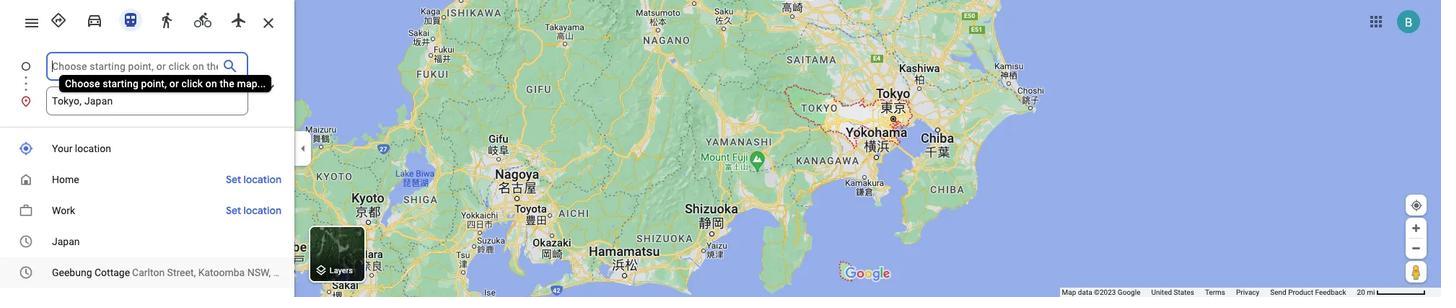 Task type: describe. For each thing, give the bounding box(es) containing it.
click
[[182, 78, 203, 89]]

set location for home
[[226, 173, 281, 186]]

set location for work
[[226, 204, 281, 217]]

20 mi
[[1357, 289, 1375, 297]]

starting
[[103, 78, 139, 89]]

show street view coverage image
[[1406, 261, 1427, 283]]

walking image
[[158, 12, 175, 29]]

work
[[52, 205, 75, 217]]

collapse side panel image
[[295, 141, 311, 157]]

point,
[[141, 78, 167, 89]]

layers
[[330, 267, 353, 276]]

none radio cycling
[[188, 6, 218, 32]]

work cell
[[0, 199, 222, 223]]

send product feedback button
[[1271, 288, 1347, 297]]

or
[[169, 78, 179, 89]]

map...
[[237, 78, 266, 89]]

mi
[[1367, 289, 1375, 297]]

choose starting point, or click on the map...
[[65, 78, 266, 89]]

your location
[[52, 143, 111, 154]]

20
[[1357, 289, 1365, 297]]

driving image
[[86, 12, 103, 29]]

20 mi button
[[1357, 289, 1426, 297]]

on
[[206, 78, 217, 89]]

katoomba
[[198, 267, 245, 279]]

google
[[1118, 289, 1141, 297]]

set location button for work
[[219, 199, 289, 222]]

nsw,
[[247, 267, 271, 279]]

your
[[52, 143, 72, 154]]

location for work
[[244, 204, 281, 217]]

your location cell
[[0, 137, 285, 161]]

list inside google maps element
[[0, 52, 294, 115]]

none field destination tokyo, japan
[[52, 87, 243, 115]]

none radio driving
[[79, 6, 110, 32]]

Choose starting point, or click on the map... field
[[52, 58, 218, 75]]

show your location image
[[1410, 199, 1423, 212]]

home cell
[[0, 168, 222, 192]]

cell inside google maps element
[[0, 261, 313, 285]]



Task type: locate. For each thing, give the bounding box(es) containing it.
set
[[226, 173, 241, 186], [226, 204, 241, 217]]

none radio left the close directions image
[[224, 6, 254, 32]]

none radio the best travel modes
[[43, 6, 74, 32]]

0 vertical spatial none field
[[52, 52, 218, 81]]

none radio left driving option
[[43, 6, 74, 32]]

carlton
[[132, 267, 165, 279]]

cottage
[[95, 267, 130, 279]]

japan
[[52, 236, 80, 248]]

product
[[1288, 289, 1314, 297]]

1 set from the top
[[226, 173, 241, 186]]

0 horizontal spatial none radio
[[43, 6, 74, 32]]

Destination Tokyo, Japan field
[[52, 92, 243, 110]]

1 vertical spatial set location
[[226, 204, 281, 217]]

street,
[[167, 267, 196, 279]]

privacy button
[[1236, 288, 1260, 297]]

send
[[1271, 289, 1287, 297]]

1 vertical spatial set
[[226, 204, 241, 217]]

0 vertical spatial location
[[75, 143, 111, 154]]

list item
[[0, 52, 294, 98], [0, 87, 294, 115]]

cycling image
[[194, 12, 211, 29]]

3 none radio from the left
[[224, 6, 254, 32]]

grid
[[0, 134, 313, 297]]

none radio right walking radio
[[188, 6, 218, 32]]

united states button
[[1152, 288, 1194, 297]]

1 horizontal spatial none radio
[[152, 6, 182, 32]]

2 horizontal spatial none radio
[[224, 6, 254, 32]]

zoom out image
[[1411, 243, 1422, 254]]

map
[[1062, 289, 1076, 297]]

2 set location button from the top
[[219, 199, 289, 222]]

map data ©2023 google
[[1062, 289, 1141, 297]]

japan cell
[[0, 230, 285, 254]]

2 list item from the top
[[0, 87, 294, 115]]

1 horizontal spatial none radio
[[79, 6, 110, 32]]

1 set location button from the top
[[219, 168, 289, 191]]

directions main content
[[0, 0, 294, 297]]

none radio flights
[[224, 6, 254, 32]]

none radio right driving option
[[115, 6, 146, 32]]

0 vertical spatial set location
[[226, 173, 281, 186]]

1 vertical spatial none field
[[52, 87, 243, 115]]

©2023
[[1094, 289, 1116, 297]]

privacy
[[1236, 289, 1260, 297]]

set for home
[[226, 173, 241, 186]]

2 none field from the top
[[52, 87, 243, 115]]

send product feedback
[[1271, 289, 1347, 297]]

footer
[[1062, 288, 1357, 297]]

set for work
[[226, 204, 241, 217]]

1 none radio from the left
[[115, 6, 146, 32]]

home
[[52, 174, 79, 185]]

2 horizontal spatial none radio
[[188, 6, 218, 32]]

australia
[[273, 267, 313, 279]]

close directions image
[[260, 14, 277, 32]]

1 vertical spatial location
[[244, 173, 281, 186]]

0 vertical spatial set
[[226, 173, 241, 186]]

the
[[220, 78, 234, 89]]

None radio
[[115, 6, 146, 32], [152, 6, 182, 32], [188, 6, 218, 32]]

none radio right the best travel modes option
[[79, 6, 110, 32]]

none field "choose starting point, or click on the map..."
[[52, 52, 218, 81]]

best travel modes image
[[50, 12, 67, 29]]

none radio left cycling radio
[[152, 6, 182, 32]]

1 set location from the top
[[226, 173, 281, 186]]

1 list item from the top
[[0, 52, 294, 98]]

None field
[[52, 52, 218, 81], [52, 87, 243, 115]]

0 vertical spatial set location button
[[219, 168, 289, 191]]

terms button
[[1205, 288, 1226, 297]]

2 none radio from the left
[[79, 6, 110, 32]]

3 none radio from the left
[[188, 6, 218, 32]]

footer inside google maps element
[[1062, 288, 1357, 297]]

united
[[1152, 289, 1172, 297]]

flights image
[[230, 12, 248, 29]]

reverse starting point and destination image
[[260, 74, 277, 91]]

united states
[[1152, 289, 1194, 297]]

2 set from the top
[[226, 204, 241, 217]]

0 horizontal spatial none radio
[[115, 6, 146, 32]]

zoom in image
[[1411, 223, 1422, 234]]

terms
[[1205, 289, 1226, 297]]

1 none radio from the left
[[43, 6, 74, 32]]

transit image
[[122, 12, 139, 29]]

1 none field from the top
[[52, 52, 218, 81]]

grid inside google maps element
[[0, 134, 313, 297]]

none radio transit
[[115, 6, 146, 32]]

cell containing geebung cottage
[[0, 261, 313, 285]]

location
[[75, 143, 111, 154], [244, 173, 281, 186], [244, 204, 281, 217]]

grid containing set location
[[0, 134, 313, 297]]

feedback
[[1315, 289, 1347, 297]]

list
[[0, 52, 294, 115]]

2 none radio from the left
[[152, 6, 182, 32]]

geebung
[[52, 267, 92, 279]]

google maps element
[[0, 0, 1441, 297]]

2 set location from the top
[[226, 204, 281, 217]]

geebung cottage carlton street, katoomba nsw, australia
[[52, 267, 313, 279]]

data
[[1078, 289, 1092, 297]]

2 vertical spatial location
[[244, 204, 281, 217]]

set location button for home
[[219, 168, 289, 191]]

set location
[[226, 173, 281, 186], [226, 204, 281, 217]]

1 vertical spatial set location button
[[219, 199, 289, 222]]

none radio walking
[[152, 6, 182, 32]]

location inside cell
[[75, 143, 111, 154]]

None radio
[[43, 6, 74, 32], [79, 6, 110, 32], [224, 6, 254, 32]]

footer containing map data ©2023 google
[[1062, 288, 1357, 297]]

states
[[1174, 289, 1194, 297]]

cell
[[0, 261, 313, 285]]

set location button
[[219, 168, 289, 191], [219, 199, 289, 222]]

choose
[[65, 78, 100, 89]]

location for home
[[244, 173, 281, 186]]



Task type: vqa. For each thing, say whether or not it's contained in the screenshot.
HOME
yes



